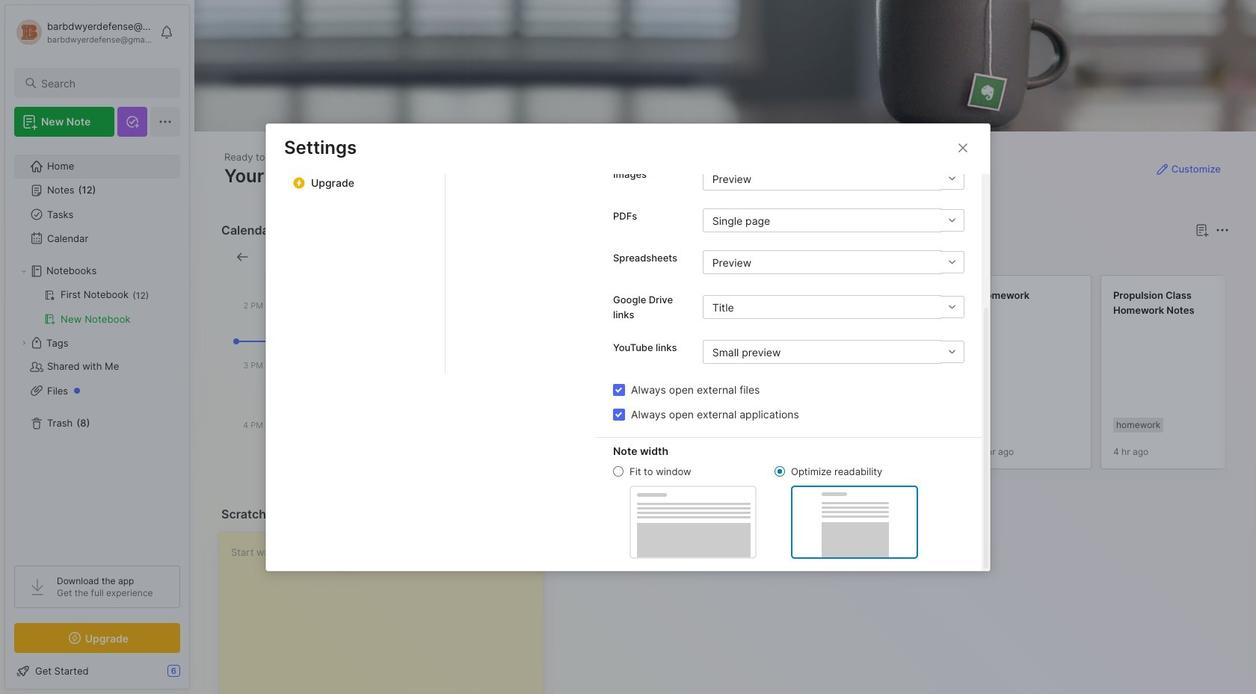 Task type: describe. For each thing, give the bounding box(es) containing it.
Choose default view option for Google Drive links field
[[703, 295, 964, 319]]

Start writing… text field
[[231, 533, 543, 695]]

expand notebooks image
[[19, 267, 28, 276]]

group inside tree
[[14, 283, 179, 331]]

Choose default view option for Spreadsheets field
[[703, 250, 964, 274]]

close image
[[954, 139, 972, 157]]

main element
[[0, 0, 194, 695]]



Task type: vqa. For each thing, say whether or not it's contained in the screenshot.
Choose default view option for Google Drive links field
yes



Task type: locate. For each thing, give the bounding box(es) containing it.
1 horizontal spatial tab
[[615, 248, 676, 266]]

group
[[14, 283, 179, 331]]

None search field
[[41, 74, 167, 92]]

2 tab from the left
[[615, 248, 676, 266]]

tab
[[565, 248, 609, 266], [615, 248, 676, 266]]

row group
[[562, 275, 1256, 478]]

tab list
[[446, 0, 595, 373], [565, 248, 1227, 266]]

Search text field
[[41, 76, 167, 90]]

None radio
[[613, 467, 624, 477]]

0 horizontal spatial tab
[[565, 248, 609, 266]]

1 tab from the left
[[565, 248, 609, 266]]

Choose default view option for Images field
[[703, 167, 964, 191]]

tree inside main element
[[5, 146, 189, 553]]

tree
[[5, 146, 189, 553]]

None radio
[[775, 467, 785, 477]]

option group
[[613, 465, 918, 559]]

None checkbox
[[613, 384, 625, 396], [613, 409, 625, 421], [613, 384, 625, 396], [613, 409, 625, 421]]

none search field inside main element
[[41, 74, 167, 92]]

Choose default view option for YouTube links field
[[703, 340, 964, 364]]

Choose default view option for PDFs field
[[703, 209, 964, 233]]

expand tags image
[[19, 339, 28, 348]]



